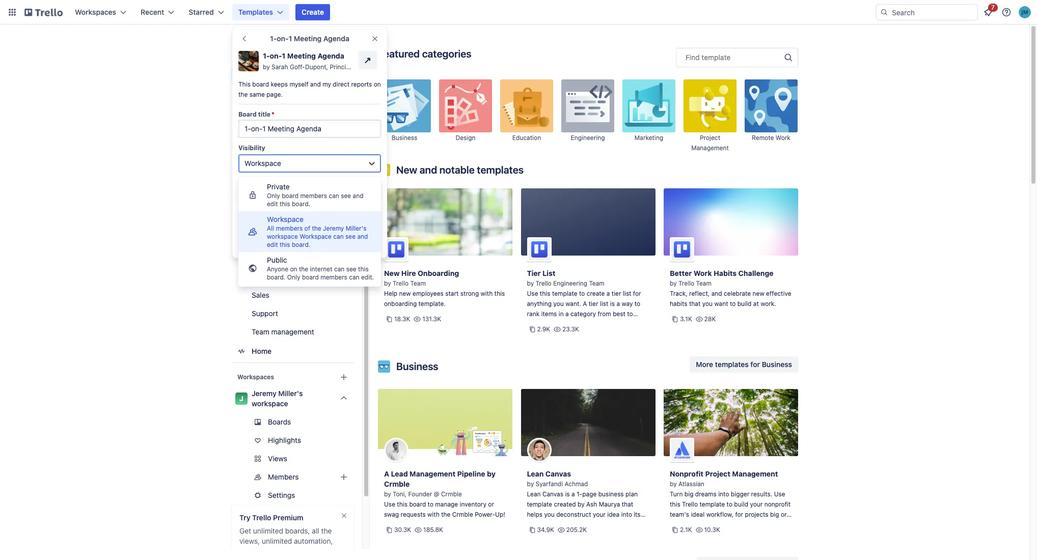 Task type: locate. For each thing, give the bounding box(es) containing it.
1 trello team image from the left
[[384, 237, 409, 262]]

the left same
[[239, 91, 248, 98]]

workspace for workspace
[[245, 159, 281, 168]]

boards for home
[[252, 49, 276, 58]]

big right turn
[[685, 491, 694, 498]]

jeremy miller's workspace
[[252, 389, 303, 408]]

boards up highlights
[[268, 418, 291, 427]]

you inside tier list by trello engineering team use this template to create a tier list for anything you want. a tier list is a way to rank items in a category from best to worst. this could be: best nba players, goat'd pasta dishes, and tastiest fast food joints.
[[554, 300, 564, 308]]

0 horizontal spatial project management link
[[231, 251, 354, 267]]

forward image
[[352, 453, 364, 465], [352, 490, 364, 502]]

to inside a lead management pipeline by crmble by toni, founder @ crmble use this board to manage inventory or swag requests with the crmble power-up!
[[428, 501, 434, 509]]

sales link
[[231, 287, 354, 304]]

lean
[[527, 470, 544, 479], [527, 491, 541, 498]]

1 horizontal spatial jeremy
[[323, 225, 344, 232]]

a up category
[[583, 300, 587, 308]]

marketing icon image
[[623, 80, 676, 133]]

list
[[543, 269, 556, 278]]

the inside try trello premium get unlimited boards, all the views, unlimited automation, and more.
[[321, 527, 332, 536]]

education
[[252, 126, 285, 135], [513, 134, 541, 142]]

by inside better work habits challenge by trello team track, reflect, and celebrate new effective habits that you want to build at work.
[[670, 280, 677, 287]]

the inside activity and members will not be copied to the new board.
[[239, 206, 249, 215]]

your inside lean canvas by syarfandi achmad lean canvas is a 1-page business plan template created by ash maurya that helps you deconstruct your idea into its key assumptions.
[[593, 511, 606, 519]]

boards link
[[231, 45, 354, 63], [231, 414, 354, 431]]

project inside nonprofit project management by atlassian turn big dreams into bigger results. use this trello template to build your nonprofit team's ideal workflow, for projects big or small.
[[706, 470, 731, 479]]

1- for 1-on-1 meeting agenda by sarah goff-dupont, principal writer @ atlassian
[[263, 51, 270, 60]]

1 vertical spatial design
[[456, 134, 476, 142]]

new for new hire onboarding by trello team help new employees start strong with this onboarding template.
[[384, 269, 400, 278]]

2 vertical spatial 1-
[[577, 491, 583, 498]]

1 vertical spatial 1-
[[263, 51, 270, 60]]

agenda up 1-on-1 meeting agenda by sarah goff-dupont, principal writer @ atlassian
[[324, 34, 350, 43]]

engineering down engineering icon
[[571, 134, 605, 142]]

build down bigger
[[735, 501, 749, 509]]

get
[[240, 527, 251, 536]]

2 vertical spatial for
[[736, 511, 744, 519]]

to down founder
[[428, 501, 434, 509]]

close popover image
[[371, 35, 379, 43]]

board inside this board keeps myself and my direct reports on the same page.
[[252, 81, 269, 88]]

for up players,
[[633, 290, 641, 298]]

assumptions.
[[539, 521, 577, 529]]

1 vertical spatial for
[[751, 360, 760, 369]]

from
[[598, 310, 611, 318]]

use up 'nonprofit'
[[774, 491, 786, 498]]

jeremy
[[323, 225, 344, 232], [252, 389, 277, 398]]

2 horizontal spatial new
[[753, 290, 765, 298]]

trello right try
[[252, 514, 271, 522]]

template.
[[419, 300, 446, 308]]

0 horizontal spatial atlassian
[[383, 63, 409, 71]]

this board keeps myself and my direct reports on the same page.
[[239, 81, 381, 98]]

to right way
[[635, 300, 641, 308]]

team down support
[[252, 328, 270, 336]]

1 vertical spatial on
[[290, 266, 297, 273]]

0 vertical spatial @
[[376, 63, 382, 71]]

0 vertical spatial create button
[[296, 4, 330, 20]]

or up power-
[[488, 501, 494, 509]]

primary element
[[0, 0, 1038, 24]]

can right will
[[329, 192, 339, 200]]

can inside 'workspace all members of the jeremy miller's workspace workspace can see and edit this board.'
[[333, 233, 344, 241]]

1 edit from the top
[[267, 200, 278, 208]]

hire
[[402, 269, 416, 278]]

education link for business link to the left
[[231, 122, 354, 139]]

new inside better work habits challenge by trello team track, reflect, and celebrate new effective habits that you want to build at work.
[[753, 290, 765, 298]]

project down project management icon
[[700, 134, 721, 142]]

tier list by trello engineering team use this template to create a tier list for anything you want. a tier list is a way to rank items in a category from best to worst. this could be: best nba players, goat'd pasta dishes, and tastiest fast food joints.
[[527, 269, 641, 349]]

@ inside 1-on-1 meeting agenda by sarah goff-dupont, principal writer @ atlassian
[[376, 63, 382, 71]]

1- inside lean canvas by syarfandi achmad lean canvas is a 1-page business plan template created by ash maurya that helps you deconstruct your idea into its key assumptions.
[[577, 491, 583, 498]]

my
[[323, 81, 331, 88]]

1 horizontal spatial or
[[781, 511, 787, 519]]

settings link
[[231, 488, 364, 504]]

board down internet
[[302, 274, 319, 281]]

templates up return to previous screen image
[[238, 8, 273, 16]]

jeremy right j
[[252, 389, 277, 398]]

1 vertical spatial remote work link
[[231, 269, 354, 285]]

remote work
[[752, 134, 791, 142], [252, 273, 295, 281]]

management up results.
[[733, 470, 778, 479]]

requests
[[401, 511, 426, 519]]

agenda for 1-on-1 meeting agenda by sarah goff-dupont, principal writer @ atlassian
[[318, 51, 345, 60]]

new up at
[[753, 290, 765, 298]]

this
[[280, 200, 290, 208], [280, 241, 290, 249], [358, 266, 369, 273], [495, 290, 505, 298], [540, 290, 551, 298], [397, 501, 408, 509], [670, 501, 681, 509]]

new inside new hire onboarding by trello team help new employees start strong with this onboarding template.
[[384, 269, 400, 278]]

1 vertical spatial atlassian
[[679, 481, 705, 488]]

1-on-1 meeting agenda by sarah goff-dupont, principal writer @ atlassian
[[263, 51, 409, 71]]

1 horizontal spatial @
[[434, 491, 440, 498]]

dupont,
[[305, 63, 328, 71]]

this inside private only board members can see and edit this board.
[[280, 200, 290, 208]]

board. inside 'workspace all members of the jeremy miller's workspace workspace can see and edit this board.'
[[292, 241, 311, 249]]

myself
[[290, 81, 309, 88]]

1 horizontal spatial is
[[610, 300, 615, 308]]

on inside public anyone on the internet can see this board. only board members can edit.
[[290, 266, 297, 273]]

0 vertical spatial jeremy
[[323, 225, 344, 232]]

by left syarfandi
[[527, 481, 534, 488]]

crmble down lead
[[384, 480, 410, 489]]

1 horizontal spatial into
[[719, 491, 730, 498]]

highlights link
[[231, 433, 354, 449]]

pasta
[[551, 331, 567, 338]]

management
[[692, 144, 729, 152], [280, 236, 323, 245], [277, 254, 320, 263], [271, 328, 314, 336]]

engineering up want.
[[554, 280, 588, 287]]

1 vertical spatial forward image
[[352, 490, 364, 502]]

this down cards in the left of the page
[[280, 200, 290, 208]]

trello team image up better
[[670, 237, 695, 262]]

and down keep cards
[[265, 196, 277, 204]]

team down "work"
[[696, 280, 712, 287]]

reflect,
[[690, 290, 710, 298]]

back to home image
[[24, 4, 63, 20]]

big
[[685, 491, 694, 498], [771, 511, 780, 519]]

meeting inside 1-on-1 meeting agenda by sarah goff-dupont, principal writer @ atlassian
[[287, 51, 316, 60]]

1 vertical spatial only
[[287, 274, 300, 281]]

more templates for business button
[[690, 357, 799, 373]]

canvas up syarfandi
[[546, 470, 571, 479]]

by inside 1-on-1 meeting agenda by sarah goff-dupont, principal writer @ atlassian
[[263, 63, 270, 71]]

canvas down syarfandi
[[543, 491, 564, 498]]

best right be:
[[589, 321, 602, 328]]

@ up manage
[[434, 491, 440, 498]]

this inside 'workspace all members of the jeremy miller's workspace workspace can see and edit this board.'
[[280, 241, 290, 249]]

project management down project management icon
[[692, 134, 729, 152]]

the inside this board keeps myself and my direct reports on the same page.
[[239, 91, 248, 98]]

inventory
[[460, 501, 487, 509]]

public anyone on the internet can see this board. only board members can edit.
[[267, 256, 374, 281]]

this up the edit.
[[358, 266, 369, 273]]

this inside tier list by trello engineering team use this template to create a tier list for anything you want. a tier list is a way to rank items in a category from best to worst. this could be: best nba players, goat'd pasta dishes, and tastiest fast food joints.
[[547, 321, 559, 328]]

0 vertical spatial templates
[[238, 8, 273, 16]]

meeting up goff-
[[287, 51, 316, 60]]

1 horizontal spatial best
[[613, 310, 626, 318]]

education down title
[[252, 126, 285, 135]]

0 horizontal spatial for
[[633, 290, 641, 298]]

activity and members will not be copied to the new board.
[[239, 196, 378, 215]]

big down 'nonprofit'
[[771, 511, 780, 519]]

@ inside a lead management pipeline by crmble by toni, founder @ crmble use this board to manage inventory or swag requests with the crmble power-up!
[[434, 491, 440, 498]]

business icon image
[[378, 80, 431, 133], [378, 361, 390, 373]]

project management link
[[684, 80, 737, 153], [231, 251, 354, 267]]

0 vertical spatial with
[[481, 290, 493, 298]]

board. down of
[[292, 241, 311, 249]]

0 vertical spatial or
[[488, 501, 494, 509]]

on-
[[277, 34, 289, 43], [270, 51, 282, 60]]

forward image for settings
[[352, 490, 364, 502]]

0 horizontal spatial miller's
[[278, 389, 303, 398]]

trello inside new hire onboarding by trello team help new employees start strong with this onboarding template.
[[393, 280, 409, 287]]

2 forward image from the top
[[352, 490, 364, 502]]

2 vertical spatial engineering
[[554, 280, 588, 287]]

1 vertical spatial a
[[384, 470, 389, 479]]

goat'd
[[527, 331, 549, 338]]

business inside button
[[762, 360, 793, 369]]

project management
[[692, 134, 729, 152], [252, 254, 320, 263]]

is up from
[[610, 300, 615, 308]]

0 horizontal spatial 1-
[[263, 51, 270, 60]]

habits
[[670, 300, 688, 308]]

boards
[[252, 49, 276, 58], [268, 418, 291, 427]]

1 vertical spatial remote work
[[252, 273, 295, 281]]

0 horizontal spatial workspaces
[[75, 8, 116, 16]]

the down activity
[[239, 206, 249, 215]]

hr & operations
[[252, 181, 307, 190]]

swag
[[384, 511, 399, 519]]

0 vertical spatial list
[[623, 290, 632, 298]]

template board image
[[235, 68, 248, 81]]

the inside 'workspace all members of the jeremy miller's workspace workspace can see and edit this board.'
[[312, 225, 321, 232]]

edit inside 'workspace all members of the jeremy miller's workspace workspace can see and edit this board.'
[[267, 241, 278, 249]]

board. inside public anyone on the internet can see this board. only board members can edit.
[[267, 274, 286, 281]]

to
[[372, 196, 378, 204], [579, 290, 585, 298], [635, 300, 641, 308], [730, 300, 736, 308], [628, 310, 633, 318], [428, 501, 434, 509], [727, 501, 733, 509]]

0 horizontal spatial trello team image
[[384, 237, 409, 262]]

on- for 1-on-1 meeting agenda
[[277, 34, 289, 43]]

and left "notable" at the left
[[420, 164, 437, 176]]

1 vertical spatial boards link
[[231, 414, 354, 431]]

engineering down *
[[252, 144, 291, 153]]

by left sarah at left top
[[263, 63, 270, 71]]

use
[[527, 290, 538, 298], [774, 491, 786, 498], [384, 501, 395, 509]]

0 horizontal spatial that
[[622, 501, 634, 509]]

0 vertical spatial workspace
[[245, 159, 281, 168]]

management for lead
[[410, 470, 456, 479]]

0 vertical spatial miller's
[[346, 225, 367, 232]]

business
[[252, 89, 281, 98], [392, 134, 418, 142], [762, 360, 793, 369], [397, 361, 439, 373]]

title
[[258, 111, 271, 118]]

only inside private only board members can see and edit this board.
[[267, 192, 280, 200]]

be:
[[578, 321, 587, 328]]

crmble up manage
[[441, 491, 462, 498]]

with
[[481, 290, 493, 298], [428, 511, 440, 519]]

employees
[[413, 290, 444, 298]]

0 horizontal spatial only
[[267, 192, 280, 200]]

nonprofit
[[670, 470, 704, 479]]

design icon image
[[439, 80, 492, 133]]

0 horizontal spatial design link
[[231, 104, 354, 120]]

to right copied
[[372, 196, 378, 204]]

0 vertical spatial edit
[[267, 200, 278, 208]]

0 vertical spatial build
[[738, 300, 752, 308]]

trello team image
[[384, 237, 409, 262], [670, 237, 695, 262]]

1 vertical spatial jeremy
[[252, 389, 277, 398]]

by up the track,
[[670, 280, 677, 287]]

0 horizontal spatial education link
[[231, 122, 354, 139]]

1 vertical spatial see
[[346, 233, 356, 241]]

trello down better
[[679, 280, 695, 287]]

@ right writer
[[376, 63, 382, 71]]

1 forward image from the top
[[352, 453, 364, 465]]

the left internet
[[299, 266, 308, 273]]

templates up keeps
[[252, 70, 287, 78]]

build left at
[[738, 300, 752, 308]]

1 vertical spatial boards
[[268, 418, 291, 427]]

0 horizontal spatial use
[[384, 501, 395, 509]]

templates right "notable" at the left
[[477, 164, 524, 176]]

work down public
[[279, 273, 295, 281]]

atlassian down nonprofit
[[679, 481, 705, 488]]

to inside activity and members will not be copied to the new board.
[[372, 196, 378, 204]]

remote work down remote work icon
[[752, 134, 791, 142]]

marketing down 'marketing icon'
[[635, 134, 664, 142]]

0 vertical spatial that
[[690, 300, 701, 308]]

design link
[[439, 80, 492, 153], [231, 104, 354, 120]]

meeting up "1-on-1 meeting agenda" link
[[294, 34, 322, 43]]

workspaces inside dropdown button
[[75, 8, 116, 16]]

start
[[446, 290, 459, 298]]

this inside tier list by trello engineering team use this template to create a tier list for anything you want. a tier list is a way to rank items in a category from best to worst. this could be: best nba players, goat'd pasta dishes, and tastiest fast food joints.
[[540, 290, 551, 298]]

jeremy inside jeremy miller's workspace
[[252, 389, 277, 398]]

to up players,
[[628, 310, 633, 318]]

create a workspace image
[[338, 372, 350, 384]]

atlassian inside nonprofit project management by atlassian turn big dreams into bigger results. use this trello template to build your nonprofit team's ideal workflow, for projects big or small.
[[679, 481, 705, 488]]

or inside nonprofit project management by atlassian turn big dreams into bigger results. use this trello template to build your nonprofit team's ideal workflow, for projects big or small.
[[781, 511, 787, 519]]

2 boards link from the top
[[231, 414, 354, 431]]

your up projects
[[750, 501, 763, 509]]

ideal
[[691, 511, 705, 519]]

more.
[[254, 547, 273, 556]]

see
[[341, 192, 351, 200], [346, 233, 356, 241], [346, 266, 357, 273]]

remote work icon image
[[745, 80, 798, 133]]

into inside lean canvas by syarfandi achmad lean canvas is a 1-page business plan template created by ash maurya that helps you deconstruct your idea into its key assumptions.
[[621, 511, 632, 519]]

can inside private only board members can see and edit this board.
[[329, 192, 339, 200]]

workspaces button
[[69, 4, 133, 20]]

board.
[[292, 200, 311, 208], [267, 206, 288, 215], [292, 241, 311, 249], [267, 274, 286, 281]]

workspace down personal link
[[267, 215, 304, 224]]

management inside nonprofit project management by atlassian turn big dreams into bigger results. use this trello template to build your nonprofit team's ideal workflow, for projects big or small.
[[733, 470, 778, 479]]

0 horizontal spatial best
[[589, 321, 602, 328]]

private only board members can see and edit this board.
[[267, 182, 364, 208]]

product management
[[252, 236, 323, 245]]

the inside public anyone on the internet can see this board. only board members can edit.
[[299, 266, 308, 273]]

a inside a lead management pipeline by crmble by toni, founder @ crmble use this board to manage inventory or swag requests with the crmble power-up!
[[384, 470, 389, 479]]

nonprofit project management by atlassian turn big dreams into bigger results. use this trello template to build your nonprofit team's ideal workflow, for projects big or small.
[[670, 470, 791, 529]]

and inside 'workspace all members of the jeremy miller's workspace workspace can see and edit this board.'
[[357, 233, 368, 241]]

into
[[719, 491, 730, 498], [621, 511, 632, 519]]

template right find
[[702, 53, 731, 62]]

results.
[[752, 491, 773, 498]]

boards link up templates link
[[231, 45, 354, 63]]

syarfandi
[[536, 481, 563, 488]]

on- for 1-on-1 meeting agenda by sarah goff-dupont, principal writer @ atlassian
[[270, 51, 282, 60]]

0 vertical spatial best
[[613, 310, 626, 318]]

1 up sarah at left top
[[282, 51, 286, 60]]

None text field
[[239, 120, 381, 138]]

0 horizontal spatial marketing link
[[231, 159, 354, 175]]

atlassian inside 1-on-1 meeting agenda by sarah goff-dupont, principal writer @ atlassian
[[383, 63, 409, 71]]

1 boards link from the top
[[231, 45, 354, 63]]

see inside private only board members can see and edit this board.
[[341, 192, 351, 200]]

0 vertical spatial canvas
[[546, 470, 571, 479]]

1 vertical spatial is
[[565, 491, 570, 498]]

and inside better work habits challenge by trello team track, reflect, and celebrate new effective habits that you want to build at work.
[[712, 290, 723, 298]]

0 horizontal spatial with
[[428, 511, 440, 519]]

1- inside 1-on-1 meeting agenda by sarah goff-dupont, principal writer @ atlassian
[[263, 51, 270, 60]]

or inside a lead management pipeline by crmble by toni, founder @ crmble use this board to manage inventory or swag requests with the crmble power-up!
[[488, 501, 494, 509]]

productivity
[[252, 218, 291, 226]]

with right strong
[[481, 290, 493, 298]]

that inside lean canvas by syarfandi achmad lean canvas is a 1-page business plan template created by ash maurya that helps you deconstruct your idea into its key assumptions.
[[622, 501, 634, 509]]

miller's inside jeremy miller's workspace
[[278, 389, 303, 398]]

rank
[[527, 310, 540, 318]]

templates
[[238, 8, 273, 16], [252, 70, 287, 78]]

challenge
[[739, 269, 774, 278]]

and up want at the bottom right
[[712, 290, 723, 298]]

use inside tier list by trello engineering team use this template to create a tier list for anything you want. a tier list is a way to rank items in a category from best to worst. this could be: best nba players, goat'd pasta dishes, and tastiest fast food joints.
[[527, 290, 538, 298]]

forward image inside views link
[[352, 453, 364, 465]]

small.
[[670, 521, 687, 529]]

1 management from the left
[[410, 470, 456, 479]]

23.3k
[[563, 326, 579, 333]]

use inside a lead management pipeline by crmble by toni, founder @ crmble use this board to manage inventory or swag requests with the crmble power-up!
[[384, 501, 395, 509]]

habits
[[714, 269, 737, 278]]

design link for education link associated with business link to the left
[[231, 104, 354, 120]]

1 vertical spatial marketing link
[[231, 159, 354, 175]]

trello team image for new
[[384, 237, 409, 262]]

new up onboarding on the left bottom of the page
[[399, 290, 411, 298]]

0 vertical spatial big
[[685, 491, 694, 498]]

forward image inside settings "link"
[[352, 490, 364, 502]]

1 vertical spatial lean
[[527, 491, 541, 498]]

1 vertical spatial agenda
[[318, 51, 345, 60]]

1- for 1-on-1 meeting agenda
[[270, 34, 277, 43]]

1 vertical spatial your
[[593, 511, 606, 519]]

0 horizontal spatial management
[[410, 470, 456, 479]]

can left the edit.
[[349, 274, 360, 281]]

same
[[250, 91, 265, 98]]

1 for 1-on-1 meeting agenda by sarah goff-dupont, principal writer @ atlassian
[[282, 51, 286, 60]]

trello engineering team image
[[527, 237, 552, 262]]

1 vertical spatial on-
[[270, 51, 282, 60]]

1 horizontal spatial miller's
[[346, 225, 367, 232]]

this down toni, at the bottom left of the page
[[397, 501, 408, 509]]

18.3k
[[394, 315, 411, 323]]

1 vertical spatial with
[[428, 511, 440, 519]]

2 business icon image from the top
[[378, 361, 390, 373]]

and inside this board keeps myself and my direct reports on the same page.
[[310, 81, 321, 88]]

0 horizontal spatial into
[[621, 511, 632, 519]]

board down founder
[[409, 501, 426, 509]]

members inside 'workspace all members of the jeremy miller's workspace workspace can see and edit this board.'
[[276, 225, 303, 232]]

0 vertical spatial only
[[267, 192, 280, 200]]

template
[[702, 53, 731, 62], [552, 290, 578, 298], [527, 501, 553, 509], [700, 501, 725, 509]]

new down activity
[[251, 206, 265, 215]]

highlights
[[268, 436, 301, 445]]

project up the anyone
[[252, 254, 275, 263]]

2 management from the left
[[733, 470, 778, 479]]

into inside nonprofit project management by atlassian turn big dreams into bigger results. use this trello template to build your nonprofit team's ideal workflow, for projects big or small.
[[719, 491, 730, 498]]

see right internet
[[346, 266, 357, 273]]

0 vertical spatial marketing
[[635, 134, 664, 142]]

1 horizontal spatial tier
[[612, 290, 622, 298]]

cards
[[273, 181, 292, 190]]

@
[[376, 63, 382, 71], [434, 491, 440, 498]]

1 horizontal spatial new
[[399, 290, 411, 298]]

by inside tier list by trello engineering team use this template to create a tier list for anything you want. a tier list is a way to rank items in a category from best to worst. this could be: best nba players, goat'd pasta dishes, and tastiest fast food joints.
[[527, 280, 534, 287]]

board inside a lead management pipeline by crmble by toni, founder @ crmble use this board to manage inventory or swag requests with the crmble power-up!
[[409, 501, 426, 509]]

trello up the ideal
[[682, 501, 698, 509]]

1 horizontal spatial remote work
[[752, 134, 791, 142]]

1 horizontal spatial that
[[690, 300, 701, 308]]

workflow,
[[707, 511, 734, 519]]

1 vertical spatial this
[[547, 321, 559, 328]]

a
[[583, 300, 587, 308], [384, 470, 389, 479]]

team inside new hire onboarding by trello team help new employees start strong with this onboarding template.
[[411, 280, 426, 287]]

team down hire
[[411, 280, 426, 287]]

members inside private only board members can see and edit this board.
[[300, 192, 327, 200]]

trello team image up hire
[[384, 237, 409, 262]]

by inside new hire onboarding by trello team help new employees start strong with this onboarding template.
[[384, 280, 391, 287]]

1 horizontal spatial project management link
[[684, 80, 737, 153]]

0 vertical spatial this
[[239, 81, 251, 88]]

can
[[329, 192, 339, 200], [333, 233, 344, 241], [334, 266, 345, 273], [349, 274, 360, 281]]

and down copied
[[357, 233, 368, 241]]

marketing link for hr & operations link
[[231, 159, 354, 175]]

1 vertical spatial that
[[622, 501, 634, 509]]

0 vertical spatial atlassian
[[383, 63, 409, 71]]

new
[[397, 164, 418, 176], [384, 269, 400, 278]]

2 edit from the top
[[267, 241, 278, 249]]

by up help
[[384, 280, 391, 287]]

and inside private only board members can see and edit this board.
[[353, 192, 364, 200]]

1 vertical spatial project
[[252, 254, 275, 263]]

this up public
[[280, 241, 290, 249]]

2.1k
[[680, 526, 692, 534]]

you up in
[[554, 300, 564, 308]]

build inside nonprofit project management by atlassian turn big dreams into bigger results. use this trello template to build your nonprofit team's ideal workflow, for projects big or small.
[[735, 501, 749, 509]]

use up "anything"
[[527, 290, 538, 298]]

0 horizontal spatial @
[[376, 63, 382, 71]]

board. inside activity and members will not be copied to the new board.
[[267, 206, 288, 215]]

is inside tier list by trello engineering team use this template to create a tier list for anything you want. a tier list is a way to rank items in a category from best to worst. this could be: best nba players, goat'd pasta dishes, and tastiest fast food joints.
[[610, 300, 615, 308]]

education down education icon
[[513, 134, 541, 142]]

your inside nonprofit project management by atlassian turn big dreams into bigger results. use this trello template to build your nonprofit team's ideal workflow, for projects big or small.
[[750, 501, 763, 509]]

featured categories
[[378, 48, 472, 60]]

and inside activity and members will not be copied to the new board.
[[265, 196, 277, 204]]

remote up "sales"
[[252, 273, 277, 281]]

0 horizontal spatial 1
[[282, 51, 286, 60]]

views
[[268, 455, 288, 463]]

design down same
[[252, 108, 275, 116]]

1 horizontal spatial a
[[583, 300, 587, 308]]

0 vertical spatial create
[[302, 8, 324, 16]]

0 vertical spatial remote work link
[[745, 80, 798, 153]]

trello down list
[[536, 280, 552, 287]]

list up way
[[623, 290, 632, 298]]

management up founder
[[410, 470, 456, 479]]

build
[[738, 300, 752, 308], [735, 501, 749, 509]]

the inside a lead management pipeline by crmble by toni, founder @ crmble use this board to manage inventory or swag requests with the crmble power-up!
[[441, 511, 451, 519]]

0 vertical spatial 1-
[[270, 34, 277, 43]]

0 horizontal spatial tier
[[589, 300, 599, 308]]

with up 185.8k
[[428, 511, 440, 519]]

and right dishes,
[[591, 331, 601, 338]]

use up swag
[[384, 501, 395, 509]]

forward image down forward image at the left of page
[[352, 490, 364, 502]]

hr & operations link
[[231, 177, 354, 194]]

2 trello team image from the left
[[670, 237, 695, 262]]

2 horizontal spatial 1-
[[577, 491, 583, 498]]

this down turn
[[670, 501, 681, 509]]

1 business icon image from the top
[[378, 80, 431, 133]]

miller's down copied
[[346, 225, 367, 232]]

education link for rightmost business link
[[500, 80, 553, 153]]

boards for views
[[268, 418, 291, 427]]

edit up productivity
[[267, 200, 278, 208]]

new left hire
[[384, 269, 400, 278]]

0 vertical spatial marketing link
[[623, 80, 676, 153]]

is up the created
[[565, 491, 570, 498]]

0 vertical spatial remote work
[[752, 134, 791, 142]]

new
[[251, 206, 265, 215], [399, 290, 411, 298], [753, 290, 765, 298]]

this inside new hire onboarding by trello team help new employees start strong with this onboarding template.
[[495, 290, 505, 298]]

meeting
[[294, 34, 322, 43], [287, 51, 316, 60]]

or down 'nonprofit'
[[781, 511, 787, 519]]

use for nonprofit project management
[[774, 491, 786, 498]]

writer
[[357, 63, 374, 71]]



Task type: describe. For each thing, give the bounding box(es) containing it.
1 horizontal spatial marketing
[[635, 134, 664, 142]]

key
[[527, 521, 537, 529]]

1 horizontal spatial education
[[513, 134, 541, 142]]

keep cards
[[255, 181, 292, 190]]

template inside tier list by trello engineering team use this template to create a tier list for anything you want. a tier list is a way to rank items in a category from best to worst. this could be: best nba players, goat'd pasta dishes, and tastiest fast food joints.
[[552, 290, 578, 298]]

can right internet
[[334, 266, 345, 273]]

0 horizontal spatial list
[[600, 300, 609, 308]]

1 for 1-on-1 meeting agenda
[[289, 34, 292, 43]]

you inside lean canvas by syarfandi achmad lean canvas is a 1-page business plan template created by ash maurya that helps you deconstruct your idea into its key assumptions.
[[545, 511, 555, 519]]

nonprofit
[[765, 501, 791, 509]]

players,
[[618, 321, 640, 328]]

find
[[686, 53, 700, 62]]

forward image
[[352, 471, 364, 484]]

this inside public anyone on the internet can see this board. only board members can edit.
[[358, 266, 369, 273]]

see inside public anyone on the internet can see this board. only board members can edit.
[[346, 266, 357, 273]]

turn
[[670, 491, 683, 498]]

search image
[[881, 8, 889, 16]]

template inside lean canvas by syarfandi achmad lean canvas is a 1-page business plan template created by ash maurya that helps you deconstruct your idea into its key assumptions.
[[527, 501, 553, 509]]

1 vertical spatial workspaces
[[237, 374, 274, 381]]

0 vertical spatial project
[[700, 134, 721, 142]]

workspace inside jeremy miller's workspace
[[252, 400, 288, 408]]

better work habits challenge by trello team track, reflect, and celebrate new effective habits that you want to build at work.
[[670, 269, 792, 308]]

engineering link for education link associated with business link to the left
[[231, 141, 354, 157]]

management down support link at the bottom
[[271, 328, 314, 336]]

0 horizontal spatial design
[[252, 108, 275, 116]]

sales
[[252, 291, 269, 300]]

items
[[542, 310, 557, 318]]

engineering link for education link associated with rightmost business link
[[562, 80, 615, 153]]

all
[[312, 527, 319, 536]]

public
[[267, 256, 287, 265]]

1 vertical spatial tier
[[589, 300, 599, 308]]

meeting for 1-on-1 meeting agenda
[[294, 34, 322, 43]]

toni, founder @ crmble image
[[384, 438, 409, 463]]

onboarding
[[418, 269, 459, 278]]

1 lean from the top
[[527, 470, 544, 479]]

work.
[[761, 300, 777, 308]]

for inside nonprofit project management by atlassian turn big dreams into bigger results. use this trello template to build your nonprofit team's ideal workflow, for projects big or small.
[[736, 511, 744, 519]]

agenda for 1-on-1 meeting agenda
[[324, 34, 350, 43]]

1 vertical spatial crmble
[[441, 491, 462, 498]]

2 vertical spatial crmble
[[452, 511, 473, 519]]

trello inside try trello premium get unlimited boards, all the views, unlimited automation, and more.
[[252, 514, 271, 522]]

trello team image for better
[[670, 237, 695, 262]]

0 horizontal spatial remote
[[252, 273, 277, 281]]

starred button
[[183, 4, 230, 20]]

boards link for views
[[231, 414, 354, 431]]

1-on-1 meeting agenda link
[[263, 51, 355, 61]]

0 vertical spatial engineering
[[571, 134, 605, 142]]

templates inside button
[[715, 360, 749, 369]]

direct
[[333, 81, 350, 88]]

marketing link for the topmost project management link
[[623, 80, 676, 153]]

0 horizontal spatial business link
[[231, 86, 354, 102]]

home link
[[231, 342, 354, 361]]

way
[[622, 300, 633, 308]]

1 vertical spatial marketing
[[252, 163, 285, 171]]

2 lean from the top
[[527, 491, 541, 498]]

*
[[272, 111, 275, 118]]

1 horizontal spatial list
[[623, 290, 632, 298]]

open information menu image
[[1002, 7, 1012, 17]]

by left toni, at the bottom left of the page
[[384, 491, 391, 498]]

idea
[[608, 511, 620, 519]]

30.3k
[[394, 526, 411, 534]]

management down of
[[280, 236, 323, 245]]

add image
[[338, 471, 350, 484]]

edit inside private only board members can see and edit this board.
[[267, 200, 278, 208]]

workspace all members of the jeremy miller's workspace workspace can see and edit this board.
[[267, 215, 368, 249]]

return to previous screen image
[[241, 35, 249, 43]]

categories
[[422, 48, 472, 60]]

only inside public anyone on the internet can see this board. only board members can edit.
[[287, 274, 300, 281]]

board
[[239, 111, 257, 118]]

1 vertical spatial project management link
[[231, 251, 354, 267]]

board image
[[235, 48, 248, 60]]

to up want.
[[579, 290, 585, 298]]

this inside this board keeps myself and my direct reports on the same page.
[[239, 81, 251, 88]]

you inside better work habits challenge by trello team track, reflect, and celebrate new effective habits that you want to build at work.
[[703, 300, 713, 308]]

activity
[[239, 196, 263, 204]]

support link
[[231, 306, 354, 322]]

to inside better work habits challenge by trello team track, reflect, and celebrate new effective habits that you want to build at work.
[[730, 300, 736, 308]]

by right 'pipeline'
[[487, 470, 496, 479]]

not
[[324, 196, 335, 204]]

to inside nonprofit project management by atlassian turn big dreams into bigger results. use this trello template to build your nonprofit team's ideal workflow, for projects big or small.
[[727, 501, 733, 509]]

1-on-1 meeting agenda
[[270, 34, 350, 43]]

1 vertical spatial engineering
[[252, 144, 291, 153]]

a right in
[[566, 310, 569, 318]]

automation,
[[294, 537, 333, 546]]

new inside activity and members will not be copied to the new board.
[[251, 206, 265, 215]]

power-
[[475, 511, 495, 519]]

1 vertical spatial create button
[[239, 228, 381, 244]]

team management
[[252, 328, 314, 336]]

featured
[[378, 48, 420, 60]]

education icon image
[[500, 80, 553, 133]]

miller's inside 'workspace all members of the jeremy miller's workspace workspace can see and edit this board.'
[[346, 225, 367, 232]]

celebrate
[[724, 290, 751, 298]]

track,
[[670, 290, 688, 298]]

members inside activity and members will not be copied to the new board.
[[279, 196, 310, 204]]

trello inside tier list by trello engineering team use this template to create a tier list for anything you want. a tier list is a way to rank items in a category from best to worst. this could be: best nba players, goat'd pasta dishes, and tastiest fast food joints.
[[536, 280, 552, 287]]

more templates for business
[[696, 360, 793, 369]]

0 horizontal spatial templates
[[477, 164, 524, 176]]

on inside this board keeps myself and my direct reports on the same page.
[[374, 81, 381, 88]]

team inside tier list by trello engineering team use this template to create a tier list for anything you want. a tier list is a way to rank items in a category from best to worst. this could be: best nba players, goat'd pasta dishes, and tastiest fast food joints.
[[589, 280, 605, 287]]

this inside a lead management pipeline by crmble by toni, founder @ crmble use this board to manage inventory or swag requests with the crmble power-up!
[[397, 501, 408, 509]]

a inside tier list by trello engineering team use this template to create a tier list for anything you want. a tier list is a way to rank items in a category from best to worst. this could be: best nba players, goat'd pasta dishes, and tastiest fast food joints.
[[583, 300, 587, 308]]

with inside a lead management pipeline by crmble by toni, founder @ crmble use this board to manage inventory or swag requests with the crmble power-up!
[[428, 511, 440, 519]]

trello inside nonprofit project management by atlassian turn big dreams into bigger results. use this trello template to build your nonprofit team's ideal workflow, for projects big or small.
[[682, 501, 698, 509]]

help
[[384, 290, 398, 298]]

new for new and notable templates
[[397, 164, 418, 176]]

a right create
[[607, 290, 610, 298]]

helps
[[527, 511, 543, 519]]

0 vertical spatial remote
[[752, 134, 774, 142]]

create inside primary element
[[302, 8, 324, 16]]

effective
[[767, 290, 792, 298]]

premium
[[273, 514, 304, 522]]

principal
[[330, 63, 355, 71]]

syarfandi achmad image
[[527, 438, 552, 463]]

for inside tier list by trello engineering team use this template to create a tier list for anything you want. a tier list is a way to rank items in a category from best to worst. this could be: best nba players, goat'd pasta dishes, and tastiest fast food joints.
[[633, 290, 641, 298]]

3.1k
[[680, 315, 693, 323]]

1 horizontal spatial big
[[771, 511, 780, 519]]

board inside public anyone on the internet can see this board. only board members can edit.
[[302, 274, 319, 281]]

Find template field
[[676, 48, 799, 67]]

anyone
[[267, 266, 289, 273]]

meeting for 1-on-1 meeting agenda by sarah goff-dupont, principal writer @ atlassian
[[287, 51, 316, 60]]

achmad
[[565, 481, 588, 488]]

members inside public anyone on the internet can see this board. only board members can edit.
[[321, 274, 348, 281]]

strong
[[461, 290, 479, 298]]

see inside 'workspace all members of the jeremy miller's workspace workspace can see and edit this board.'
[[346, 233, 356, 241]]

fast
[[626, 331, 637, 338]]

new hire onboarding by trello team help new employees start strong with this onboarding template.
[[384, 269, 505, 308]]

use for a lead management pipeline by crmble
[[384, 501, 395, 509]]

operations
[[270, 181, 307, 190]]

jeremy inside 'workspace all members of the jeremy miller's workspace workspace can see and edit this board.'
[[323, 225, 344, 232]]

team management link
[[231, 324, 354, 340]]

members link
[[231, 469, 364, 486]]

a left way
[[617, 300, 620, 308]]

engineering icon image
[[562, 80, 615, 133]]

this inside nonprofit project management by atlassian turn big dreams into bigger results. use this trello template to build your nonprofit team's ideal workflow, for projects big or small.
[[670, 501, 681, 509]]

board. inside private only board members can see and edit this board.
[[292, 200, 311, 208]]

management for project
[[733, 470, 778, 479]]

1 horizontal spatial business link
[[378, 80, 431, 153]]

management down project management icon
[[692, 144, 729, 152]]

product
[[252, 236, 278, 245]]

2 vertical spatial workspace
[[300, 233, 332, 241]]

jeremy miller (jeremymiller198) image
[[1019, 6, 1032, 18]]

0 vertical spatial project management
[[692, 134, 729, 152]]

dreams
[[696, 491, 717, 498]]

with inside new hire onboarding by trello team help new employees start strong with this onboarding template.
[[481, 290, 493, 298]]

nba
[[603, 321, 616, 328]]

more
[[696, 360, 714, 369]]

in
[[559, 310, 564, 318]]

by inside nonprofit project management by atlassian turn big dreams into bigger results. use this trello template to build your nonprofit team's ideal workflow, for projects big or small.
[[670, 481, 677, 488]]

forward image for views
[[352, 453, 364, 465]]

notable
[[440, 164, 475, 176]]

0 vertical spatial tier
[[612, 290, 622, 298]]

keeps
[[271, 81, 288, 88]]

be
[[337, 196, 345, 204]]

1 vertical spatial work
[[279, 273, 295, 281]]

0 horizontal spatial education
[[252, 126, 285, 135]]

hr
[[252, 181, 262, 190]]

1 vertical spatial best
[[589, 321, 602, 328]]

starred
[[189, 8, 214, 16]]

a lead management pipeline by crmble by toni, founder @ crmble use this board to manage inventory or swag requests with the crmble power-up!
[[384, 470, 506, 519]]

toni,
[[393, 491, 407, 498]]

1 vertical spatial unlimited
[[262, 537, 292, 546]]

templates link
[[231, 65, 354, 84]]

0 vertical spatial crmble
[[384, 480, 410, 489]]

atlassian image
[[670, 438, 695, 463]]

create button inside primary element
[[296, 4, 330, 20]]

is inside lean canvas by syarfandi achmad lean canvas is a 1-page business plan template created by ash maurya that helps you deconstruct your idea into its key assumptions.
[[565, 491, 570, 498]]

workspace inside 'workspace all members of the jeremy miller's workspace workspace can see and edit this board.'
[[267, 233, 298, 241]]

sarah
[[272, 63, 288, 71]]

0 vertical spatial unlimited
[[253, 527, 283, 536]]

projects
[[745, 511, 769, 519]]

productivity link
[[231, 214, 354, 230]]

want
[[715, 300, 729, 308]]

boards link for home
[[231, 45, 354, 63]]

private
[[267, 182, 290, 191]]

trello inside better work habits challenge by trello team track, reflect, and celebrate new effective habits that you want to build at work.
[[679, 280, 695, 287]]

1 vertical spatial create
[[299, 231, 321, 240]]

workspace for workspace all members of the jeremy miller's workspace workspace can see and edit this board.
[[267, 215, 304, 224]]

template inside nonprofit project management by atlassian turn big dreams into bigger results. use this trello template to build your nonprofit team's ideal workflow, for projects big or small.
[[700, 501, 725, 509]]

that inside better work habits challenge by trello team track, reflect, and celebrate new effective habits that you want to build at work.
[[690, 300, 701, 308]]

design link for education link associated with rightmost business link
[[439, 80, 492, 153]]

new inside new hire onboarding by trello team help new employees start strong with this onboarding template.
[[399, 290, 411, 298]]

try trello premium get unlimited boards, all the views, unlimited automation, and more.
[[240, 514, 333, 556]]

personal
[[252, 199, 280, 208]]

a inside lean canvas by syarfandi achmad lean canvas is a 1-page business plan template created by ash maurya that helps you deconstruct your idea into its key assumptions.
[[572, 491, 575, 498]]

visibility
[[239, 144, 265, 152]]

project management icon image
[[684, 80, 737, 133]]

engineering inside tier list by trello engineering team use this template to create a tier list for anything you want. a tier list is a way to rank items in a category from best to worst. this could be: best nba players, goat'd pasta dishes, and tastiest fast food joints.
[[554, 280, 588, 287]]

internet
[[310, 266, 333, 273]]

7 notifications image
[[983, 6, 995, 18]]

management down the product management link
[[277, 254, 320, 263]]

product management link
[[231, 232, 354, 249]]

for inside button
[[751, 360, 760, 369]]

by left ash
[[578, 501, 585, 509]]

1 vertical spatial canvas
[[543, 491, 564, 498]]

0 horizontal spatial big
[[685, 491, 694, 498]]

0 vertical spatial project management link
[[684, 80, 737, 153]]

1 vertical spatial templates
[[252, 70, 287, 78]]

personal link
[[231, 196, 354, 212]]

home image
[[235, 346, 248, 358]]

build inside better work habits challenge by trello team track, reflect, and celebrate new effective habits that you want to build at work.
[[738, 300, 752, 308]]

templates inside dropdown button
[[238, 8, 273, 16]]

0 horizontal spatial remote work link
[[231, 269, 354, 285]]

1 horizontal spatial design
[[456, 134, 476, 142]]

and inside tier list by trello engineering team use this template to create a tier list for anything you want. a tier list is a way to rank items in a category from best to worst. this could be: best nba players, goat'd pasta dishes, and tastiest fast food joints.
[[591, 331, 601, 338]]

at
[[754, 300, 759, 308]]

deconstruct
[[557, 511, 591, 519]]

0 horizontal spatial project management
[[252, 254, 320, 263]]

team inside better work habits challenge by trello team track, reflect, and celebrate new effective habits that you want to build at work.
[[696, 280, 712, 287]]

and inside try trello premium get unlimited boards, all the views, unlimited automation, and more.
[[240, 547, 252, 556]]

page.
[[267, 91, 283, 98]]

0 vertical spatial work
[[776, 134, 791, 142]]

maurya
[[599, 501, 620, 509]]

34.9k
[[537, 526, 554, 534]]

team inside team management link
[[252, 328, 270, 336]]

views,
[[240, 537, 260, 546]]

goff-
[[290, 63, 305, 71]]

joints.
[[542, 341, 559, 349]]

Search field
[[889, 5, 978, 20]]

template inside find template field
[[702, 53, 731, 62]]

board inside private only board members can see and edit this board.
[[282, 192, 299, 200]]



Task type: vqa. For each thing, say whether or not it's contained in the screenshot.
How can I get access to the super secret document? link
no



